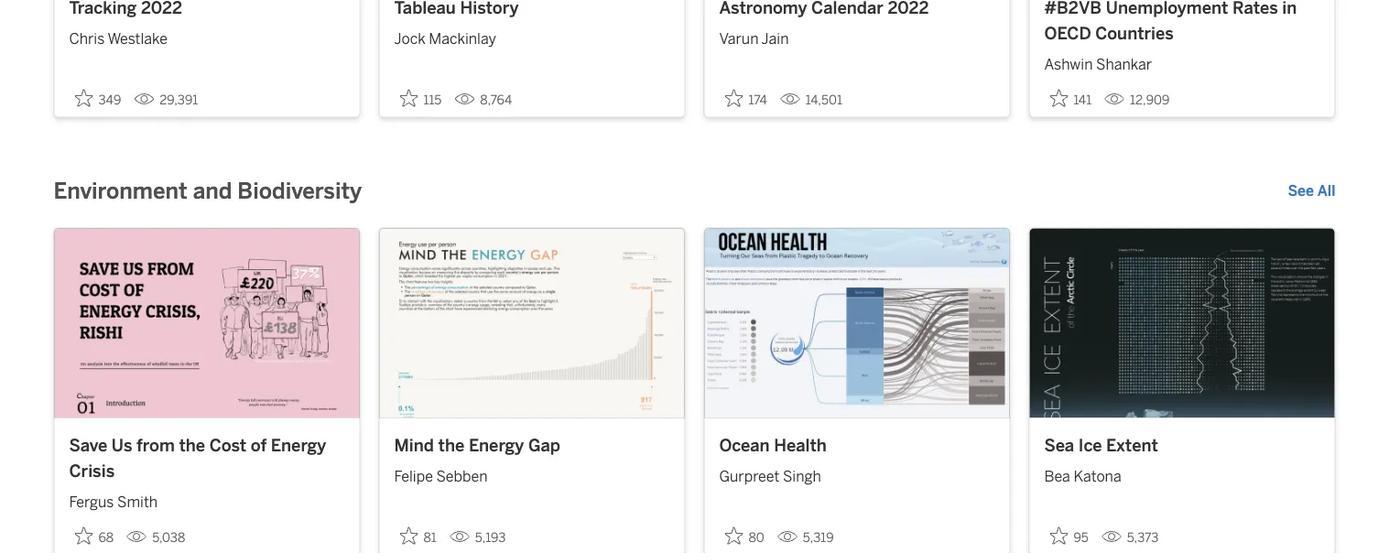 Task type: locate. For each thing, give the bounding box(es) containing it.
energy inside 'link'
[[469, 436, 524, 456]]

1 energy from the left
[[271, 436, 326, 456]]

oecd
[[1045, 23, 1092, 43]]

bea katona link
[[1045, 459, 1321, 488]]

chris westlake
[[69, 30, 168, 48]]

29,391 views element
[[127, 85, 205, 115]]

4 workbook thumbnail image from the left
[[1030, 229, 1335, 418]]

the up the "felipe sebben"
[[438, 436, 465, 456]]

the
[[179, 436, 205, 456], [438, 436, 465, 456]]

singh
[[783, 468, 822, 486]]

bea
[[1045, 468, 1071, 486]]

add favorite button containing 95
[[1045, 521, 1095, 551]]

ocean health link
[[720, 433, 995, 459]]

add favorite button for varun
[[720, 84, 773, 113]]

jock mackinlay link
[[394, 21, 670, 50]]

1 horizontal spatial add favorite button
[[720, 84, 773, 113]]

add favorite button down varun
[[720, 84, 773, 113]]

energy right of
[[271, 436, 326, 456]]

Add Favorite button
[[720, 521, 770, 551]]

0 horizontal spatial the
[[179, 436, 205, 456]]

5,319 views element
[[770, 523, 842, 553]]

2 horizontal spatial add favorite button
[[1045, 521, 1095, 551]]

energy up felipe sebben link
[[469, 436, 524, 456]]

felipe
[[394, 468, 433, 486]]

sea ice extent
[[1045, 436, 1159, 456]]

8,764 views element
[[447, 85, 520, 115]]

extent
[[1107, 436, 1159, 456]]

save
[[69, 436, 107, 456]]

crisis
[[69, 461, 115, 481]]

rates
[[1233, 0, 1279, 18]]

12,909 views element
[[1098, 85, 1178, 115]]

add favorite button containing 349
[[69, 84, 127, 113]]

countries
[[1096, 23, 1174, 43]]

#b2vb
[[1045, 0, 1102, 18]]

biodiversity
[[238, 178, 362, 204]]

and
[[193, 178, 232, 204]]

smith
[[117, 493, 158, 511]]

81
[[424, 531, 437, 546]]

the left cost
[[179, 436, 205, 456]]

varun jain link
[[720, 21, 995, 50]]

2 workbook thumbnail image from the left
[[380, 229, 685, 418]]

mind
[[394, 436, 434, 456]]

0 horizontal spatial add favorite button
[[69, 84, 127, 113]]

1 the from the left
[[179, 436, 205, 456]]

5,373 views element
[[1095, 523, 1167, 553]]

energy
[[271, 436, 326, 456], [469, 436, 524, 456]]

1 horizontal spatial energy
[[469, 436, 524, 456]]

add favorite button down chris
[[69, 84, 127, 113]]

workbook thumbnail image
[[55, 229, 360, 418], [380, 229, 685, 418], [705, 229, 1010, 418], [1030, 229, 1335, 418]]

ice
[[1079, 436, 1103, 456]]

2 the from the left
[[438, 436, 465, 456]]

Add Favorite button
[[69, 521, 119, 551]]

sea
[[1045, 436, 1075, 456]]

5,373
[[1128, 531, 1159, 546]]

jock
[[394, 30, 426, 48]]

5,319
[[803, 531, 834, 546]]

115
[[424, 93, 442, 108]]

ashwin
[[1045, 55, 1093, 73]]

1 horizontal spatial the
[[438, 436, 465, 456]]

the inside 'link'
[[438, 436, 465, 456]]

add favorite button down 'bea'
[[1045, 521, 1095, 551]]

2 energy from the left
[[469, 436, 524, 456]]

fergus smith
[[69, 493, 158, 511]]

174
[[749, 93, 768, 108]]

1 workbook thumbnail image from the left
[[55, 229, 360, 418]]

0 horizontal spatial energy
[[271, 436, 326, 456]]

Add Favorite button
[[394, 84, 447, 113]]

felipe sebben link
[[394, 459, 670, 488]]

save us from the cost of energy crisis
[[69, 436, 326, 481]]

cost
[[210, 436, 247, 456]]

ocean health
[[720, 436, 827, 456]]

mind the energy gap
[[394, 436, 561, 456]]

of
[[251, 436, 267, 456]]

katona
[[1074, 468, 1122, 486]]

#b2vb unemployment rates in oecd countries
[[1045, 0, 1298, 43]]

80
[[749, 531, 765, 546]]

bea katona
[[1045, 468, 1122, 486]]

see all environment and biodiversity element
[[1289, 180, 1336, 202]]

add favorite button for chris
[[69, 84, 127, 113]]

from
[[137, 436, 175, 456]]

varun jain
[[720, 30, 789, 48]]

save us from the cost of energy crisis link
[[69, 433, 345, 484]]

29,391
[[160, 93, 198, 108]]

see all link
[[1289, 180, 1336, 202]]

the inside save us from the cost of energy crisis
[[179, 436, 205, 456]]

14,501
[[806, 93, 843, 108]]

3 workbook thumbnail image from the left
[[705, 229, 1010, 418]]

141
[[1074, 93, 1092, 108]]

Add Favorite button
[[69, 84, 127, 113], [720, 84, 773, 113], [1045, 521, 1095, 551]]

add favorite button containing 174
[[720, 84, 773, 113]]



Task type: describe. For each thing, give the bounding box(es) containing it.
gap
[[529, 436, 561, 456]]

sebben
[[437, 468, 488, 486]]

Add Favorite button
[[1045, 84, 1098, 113]]

unemployment
[[1107, 0, 1229, 18]]

workbook thumbnail image for sea ice extent
[[1030, 229, 1335, 418]]

5,193 views element
[[442, 523, 513, 553]]

mackinlay
[[429, 30, 497, 48]]

95
[[1074, 531, 1089, 546]]

see all
[[1289, 182, 1336, 200]]

environment and biodiversity heading
[[54, 177, 362, 206]]

environment
[[54, 178, 187, 204]]

fergus smith link
[[69, 484, 345, 513]]

ashwin shankar
[[1045, 55, 1153, 73]]

5,038 views element
[[119, 523, 193, 553]]

felipe sebben
[[394, 468, 488, 486]]

chris westlake link
[[69, 21, 345, 50]]

workbook thumbnail image for ocean health
[[705, 229, 1010, 418]]

gurpreet singh link
[[720, 459, 995, 488]]

energy inside save us from the cost of energy crisis
[[271, 436, 326, 456]]

349
[[98, 93, 121, 108]]

health
[[774, 436, 827, 456]]

14,501 views element
[[773, 85, 850, 115]]

jain
[[762, 30, 789, 48]]

68
[[98, 531, 114, 546]]

gurpreet singh
[[720, 468, 822, 486]]

jock mackinlay
[[394, 30, 497, 48]]

sea ice extent link
[[1045, 433, 1321, 459]]

5,193
[[475, 531, 506, 546]]

ocean
[[720, 436, 770, 456]]

chris
[[69, 30, 105, 48]]

ashwin shankar link
[[1045, 46, 1321, 75]]

#b2vb unemployment rates in oecd countries link
[[1045, 0, 1321, 46]]

see
[[1289, 182, 1315, 200]]

shankar
[[1097, 55, 1153, 73]]

gurpreet
[[720, 468, 780, 486]]

environment and biodiversity
[[54, 178, 362, 204]]

5,038
[[152, 531, 185, 546]]

workbook thumbnail image for mind the energy gap
[[380, 229, 685, 418]]

westlake
[[108, 30, 168, 48]]

all
[[1318, 182, 1336, 200]]

mind the energy gap link
[[394, 433, 670, 459]]

Add Favorite button
[[394, 521, 442, 551]]

8,764
[[480, 93, 512, 108]]

workbook thumbnail image for save us from the cost of energy crisis
[[55, 229, 360, 418]]

in
[[1283, 0, 1298, 18]]

us
[[112, 436, 132, 456]]

12,909
[[1131, 93, 1170, 108]]

fergus
[[69, 493, 114, 511]]

varun
[[720, 30, 759, 48]]



Task type: vqa. For each thing, say whether or not it's contained in the screenshot.


